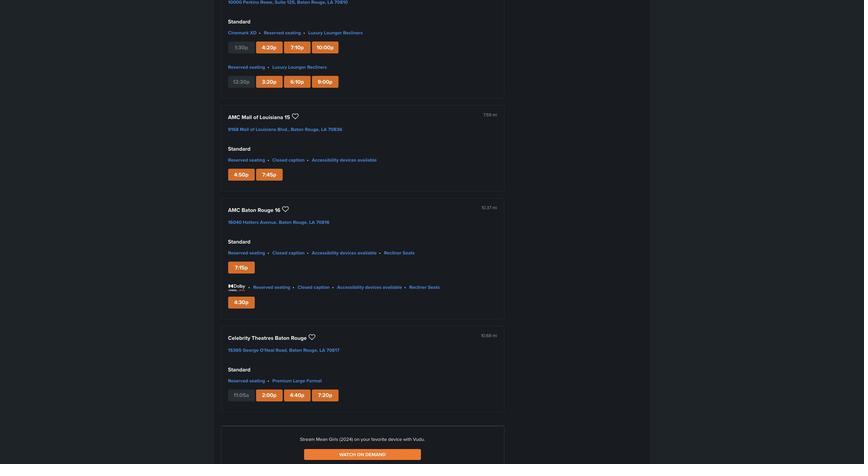 Task type: vqa. For each thing, say whether or not it's contained in the screenshot.
Louisiana related to Blvd.,
yes



Task type: locate. For each thing, give the bounding box(es) containing it.
7:15p
[[235, 264, 248, 272]]

watch on demand
[[340, 452, 386, 459]]

closed caption button
[[273, 157, 305, 164], [273, 250, 305, 257], [298, 284, 330, 291]]

2 vertical spatial rouge,
[[303, 347, 319, 354]]

luxury up 3:20p
[[273, 64, 287, 71]]

cinemark
[[228, 29, 249, 36]]

2 amc from the top
[[228, 207, 240, 214]]

accessibility
[[312, 157, 339, 164], [312, 250, 339, 257], [337, 284, 364, 291]]

16
[[275, 207, 281, 214]]

standard down 9168 at the top
[[228, 145, 251, 153]]

2 standard from the top
[[228, 145, 251, 153]]

amc up 16040 on the left
[[228, 207, 240, 214]]

(2024)
[[340, 437, 353, 443]]

2 vertical spatial accessibility devices available button
[[337, 284, 402, 291]]

0 vertical spatial mi
[[493, 112, 498, 118]]

0 horizontal spatial recliner
[[384, 250, 402, 257]]

9168
[[228, 126, 239, 133]]

1 vertical spatial recliners
[[307, 64, 327, 71]]

rouge, left 70817
[[303, 347, 319, 354]]

louisiana
[[260, 114, 283, 121], [256, 126, 276, 133]]

louisiana left 15
[[260, 114, 283, 121]]

standard down 16040 on the left
[[228, 238, 251, 246]]

1 vertical spatial luxury lounger recliners button
[[273, 64, 327, 71]]

4:30p link
[[228, 297, 255, 309]]

standard down 15365 in the left of the page
[[228, 366, 251, 374]]

your
[[361, 437, 370, 443]]

1 vertical spatial lounger
[[288, 64, 306, 71]]

1 vertical spatial mall
[[240, 126, 249, 133]]

2:00p
[[262, 392, 277, 400]]

available
[[358, 157, 377, 164], [358, 250, 377, 257], [383, 284, 402, 291]]

1 vertical spatial luxury
[[273, 64, 287, 71]]

70836
[[328, 126, 342, 133]]

luxury lounger recliners for top luxury lounger recliners button
[[309, 29, 363, 36]]

2 vertical spatial closed caption button
[[298, 284, 330, 291]]

device
[[388, 437, 402, 443]]

on
[[357, 452, 364, 459]]

rouge left 16
[[258, 207, 274, 214]]

mi
[[493, 112, 498, 118], [493, 205, 498, 211], [493, 333, 498, 339]]

1:30 pm showtime element
[[228, 42, 255, 54]]

1 vertical spatial available
[[358, 250, 377, 257]]

reserved seating button
[[264, 29, 301, 36], [228, 64, 265, 71], [228, 157, 265, 164], [228, 250, 265, 257], [253, 284, 291, 291], [228, 378, 265, 385]]

hatters
[[243, 219, 259, 226]]

mi right 10.68
[[493, 333, 498, 339]]

seating
[[285, 29, 301, 36], [250, 64, 265, 71], [250, 157, 265, 164], [250, 250, 265, 257], [275, 284, 291, 291], [250, 378, 265, 385]]

cinemark xd button
[[228, 29, 257, 36]]

cinemark xd
[[228, 29, 257, 36]]

1 vertical spatial la
[[309, 219, 315, 226]]

1 vertical spatial closed caption button
[[273, 250, 305, 257]]

4:50p link
[[228, 169, 255, 181]]

1 standard from the top
[[228, 18, 251, 26]]

0 vertical spatial seats
[[403, 250, 415, 257]]

mi for amc baton rouge 16
[[493, 205, 498, 211]]

of for amc
[[254, 114, 258, 121]]

0 vertical spatial closed
[[273, 157, 288, 164]]

of down 'amc mall of louisiana 15'
[[250, 126, 255, 133]]

0 vertical spatial luxury
[[309, 29, 323, 36]]

10:00p link
[[312, 42, 339, 54]]

with
[[404, 437, 412, 443]]

road,
[[276, 347, 288, 354]]

3 mi from the top
[[493, 333, 498, 339]]

1 vertical spatial closed
[[273, 250, 288, 257]]

accessibility for accessibility devices available button to the bottom
[[337, 284, 364, 291]]

1 vertical spatial closed caption
[[273, 250, 305, 257]]

1 vertical spatial mi
[[493, 205, 498, 211]]

amc baton rouge 16
[[228, 207, 281, 214]]

la left 70836
[[321, 126, 327, 133]]

1 vertical spatial rouge,
[[293, 219, 308, 226]]

standard up cinemark
[[228, 18, 251, 26]]

rouge, left 70836
[[305, 126, 320, 133]]

celebrity theatres baton rouge link
[[228, 335, 307, 342]]

1 vertical spatial of
[[250, 126, 255, 133]]

amc up 9168 at the top
[[228, 114, 240, 121]]

6:10p link
[[284, 76, 311, 88]]

reserved seating for the middle closed caption button
[[228, 250, 265, 257]]

3:20p link
[[256, 76, 283, 88]]

9168 mall of louisiana blvd., baton rouge, la 70836
[[228, 126, 342, 133]]

0 vertical spatial accessibility devices available button
[[312, 157, 377, 164]]

0 vertical spatial rouge,
[[305, 126, 320, 133]]

0 vertical spatial accessibility devices available
[[312, 157, 377, 164]]

4:50p
[[234, 171, 249, 179]]

avenue,
[[260, 219, 278, 226]]

accessibility devices available button for topmost closed caption button
[[312, 157, 377, 164]]

reserved up 4:30p link
[[253, 284, 273, 291]]

1 vertical spatial recliner
[[410, 284, 427, 291]]

4:30p
[[234, 299, 249, 307]]

closed
[[273, 157, 288, 164], [273, 250, 288, 257], [298, 284, 313, 291]]

2 vertical spatial mi
[[493, 333, 498, 339]]

2 vertical spatial closed caption
[[298, 284, 330, 291]]

1 amc from the top
[[228, 114, 240, 121]]

3 standard from the top
[[228, 238, 251, 246]]

baton up hatters
[[242, 207, 256, 214]]

louisiana for blvd.,
[[256, 126, 276, 133]]

2 mi from the top
[[493, 205, 498, 211]]

celebrity theatres baton rouge
[[228, 335, 307, 342]]

1 vertical spatial devices
[[340, 250, 357, 257]]

11:05 am showtime element
[[228, 390, 255, 402]]

lounger
[[324, 29, 342, 36], [288, 64, 306, 71]]

closed caption
[[273, 157, 305, 164], [273, 250, 305, 257], [298, 284, 330, 291]]

seats
[[403, 250, 415, 257], [428, 284, 440, 291]]

1 mi from the top
[[493, 112, 498, 118]]

15365
[[228, 347, 242, 354]]

0 vertical spatial closed caption button
[[273, 157, 305, 164]]

la left the 70816
[[309, 219, 315, 226]]

0 vertical spatial recliners
[[343, 29, 363, 36]]

0 vertical spatial amc
[[228, 114, 240, 121]]

1 vertical spatial luxury lounger recliners
[[273, 64, 327, 71]]

0 vertical spatial accessibility
[[312, 157, 339, 164]]

accessibility for the middle closed caption button's accessibility devices available button
[[312, 250, 339, 257]]

0 vertical spatial mall
[[242, 114, 252, 121]]

recliners
[[343, 29, 363, 36], [307, 64, 327, 71]]

1 vertical spatial louisiana
[[256, 126, 276, 133]]

reserved
[[264, 29, 284, 36], [228, 64, 248, 71], [228, 157, 248, 164], [228, 250, 248, 257], [253, 284, 273, 291], [228, 378, 248, 385]]

7:20p link
[[312, 390, 339, 402]]

1 vertical spatial rouge
[[291, 335, 307, 342]]

of
[[254, 114, 258, 121], [250, 126, 255, 133]]

2 vertical spatial accessibility
[[337, 284, 364, 291]]

louisiana down 'amc mall of louisiana 15'
[[256, 126, 276, 133]]

mean
[[316, 437, 328, 443]]

lounger up 10:00p
[[324, 29, 342, 36]]

of left 15
[[254, 114, 258, 121]]

0 vertical spatial devices
[[340, 157, 357, 164]]

stream
[[300, 437, 315, 443]]

closed for the bottommost closed caption button
[[298, 284, 313, 291]]

luxury lounger recliners up the 6:10p
[[273, 64, 327, 71]]

1 horizontal spatial lounger
[[324, 29, 342, 36]]

2 vertical spatial devices
[[365, 284, 382, 291]]

1 vertical spatial seats
[[428, 284, 440, 291]]

0 horizontal spatial lounger
[[288, 64, 306, 71]]

0 horizontal spatial seats
[[403, 250, 415, 257]]

mall
[[242, 114, 252, 121], [240, 126, 249, 133]]

0 horizontal spatial rouge
[[258, 207, 274, 214]]

devices for the middle closed caption button's accessibility devices available button
[[340, 250, 357, 257]]

luxury lounger recliners button
[[309, 29, 363, 36], [273, 64, 327, 71]]

on
[[354, 437, 360, 443]]

0 vertical spatial recliner seats
[[384, 250, 415, 257]]

devices
[[340, 157, 357, 164], [340, 250, 357, 257], [365, 284, 382, 291]]

recliner seats for bottommost recliner seats button
[[410, 284, 440, 291]]

0 vertical spatial recliner
[[384, 250, 402, 257]]

0 vertical spatial luxury lounger recliners
[[309, 29, 363, 36]]

1 vertical spatial recliner seats
[[410, 284, 440, 291]]

0 vertical spatial luxury lounger recliners button
[[309, 29, 363, 36]]

1 vertical spatial recliner seats button
[[410, 284, 440, 291]]

9:00p link
[[312, 76, 339, 88]]

recliner
[[384, 250, 402, 257], [410, 284, 427, 291]]

reserved seating for bottommost luxury lounger recliners button
[[228, 64, 265, 71]]

amc
[[228, 114, 240, 121], [228, 207, 240, 214]]

16040 hatters avenue, baton rouge, la 70816
[[228, 219, 330, 226]]

la left 70817
[[320, 347, 326, 354]]

lounger up the 6:10p
[[288, 64, 306, 71]]

accessibility devices available
[[312, 157, 377, 164], [312, 250, 377, 257], [337, 284, 402, 291]]

accessibility devices available button for the middle closed caption button
[[312, 250, 377, 257]]

1 vertical spatial accessibility
[[312, 250, 339, 257]]

2 vertical spatial available
[[383, 284, 402, 291]]

premium large format button
[[273, 378, 322, 385]]

7.59 mi
[[484, 112, 498, 118]]

rouge,
[[305, 126, 320, 133], [293, 219, 308, 226], [303, 347, 319, 354]]

7:10p link
[[284, 42, 311, 54]]

0 vertical spatial closed caption
[[273, 157, 305, 164]]

luxury lounger recliners up 10:00p
[[309, 29, 363, 36]]

0 vertical spatial louisiana
[[260, 114, 283, 121]]

2 vertical spatial closed
[[298, 284, 313, 291]]

reserved up 7:15p on the left of page
[[228, 250, 248, 257]]

luxury lounger recliners button up 10:00p
[[309, 29, 363, 36]]

devices for accessibility devices available button corresponding to topmost closed caption button
[[340, 157, 357, 164]]

vudu.
[[413, 437, 425, 443]]

7.59
[[484, 112, 492, 118]]

mi right 7.59
[[493, 112, 498, 118]]

mi right "10.37"
[[493, 205, 498, 211]]

7:45p link
[[256, 169, 283, 181]]

1 horizontal spatial recliner
[[410, 284, 427, 291]]

amc mall of louisiana 15
[[228, 114, 290, 121]]

rouge, left the 70816
[[293, 219, 308, 226]]

7:15p link
[[228, 262, 255, 274]]

4 standard from the top
[[228, 366, 251, 374]]

xd
[[250, 29, 257, 36]]

rouge up 15365 george o'neal road, baton rouge, la 70817
[[291, 335, 307, 342]]

standard for 7:45p
[[228, 145, 251, 153]]

0 vertical spatial of
[[254, 114, 258, 121]]

1 vertical spatial accessibility devices available button
[[312, 250, 377, 257]]

mall for amc
[[242, 114, 252, 121]]

10.37 mi
[[482, 205, 498, 211]]

rouge
[[258, 207, 274, 214], [291, 335, 307, 342]]

luxury up 10:00p
[[309, 29, 323, 36]]

1 horizontal spatial recliners
[[343, 29, 363, 36]]

1 horizontal spatial luxury
[[309, 29, 323, 36]]

1 vertical spatial accessibility devices available
[[312, 250, 377, 257]]

1 vertical spatial amc
[[228, 207, 240, 214]]

of for 9168
[[250, 126, 255, 133]]

0 horizontal spatial recliners
[[307, 64, 327, 71]]

luxury lounger recliners button up the 6:10p
[[273, 64, 327, 71]]

luxury
[[309, 29, 323, 36], [273, 64, 287, 71]]

accessibility devices available for topmost closed caption button
[[312, 157, 377, 164]]

12:30p
[[233, 78, 250, 86]]

0 horizontal spatial luxury
[[273, 64, 287, 71]]

baton up the road,
[[275, 335, 290, 342]]

seating for premium large format button
[[250, 378, 265, 385]]

recliner seats
[[384, 250, 415, 257], [410, 284, 440, 291]]



Task type: describe. For each thing, give the bounding box(es) containing it.
4:20p
[[262, 44, 277, 51]]

0 vertical spatial la
[[321, 126, 327, 133]]

12:30 pm showtime element
[[228, 76, 255, 88]]

recliners for top luxury lounger recliners button
[[343, 29, 363, 36]]

10.68 mi
[[481, 333, 498, 339]]

girls
[[329, 437, 338, 443]]

demand
[[366, 452, 386, 459]]

reserved seating for topmost closed caption button
[[228, 157, 265, 164]]

7:10p
[[291, 44, 304, 51]]

7:45p
[[262, 171, 277, 179]]

amc for amc baton rouge 16
[[228, 207, 240, 214]]

closed caption for topmost closed caption button
[[273, 157, 305, 164]]

15365 george o'neal road, baton rouge, la 70817
[[228, 347, 340, 354]]

reserved up 11:05a
[[228, 378, 248, 385]]

amc mall of louisiana 15 link
[[228, 114, 290, 121]]

mi for amc mall of louisiana 15
[[493, 112, 498, 118]]

closed caption for the bottommost closed caption button
[[298, 284, 330, 291]]

10.37
[[482, 205, 492, 211]]

o'neal
[[260, 347, 275, 354]]

amc for amc mall of louisiana 15
[[228, 114, 240, 121]]

seating for bottommost luxury lounger recliners button
[[250, 64, 265, 71]]

6:10p
[[291, 78, 304, 86]]

devices for accessibility devices available button to the bottom
[[365, 284, 382, 291]]

luxury lounger recliners for bottommost luxury lounger recliners button
[[273, 64, 327, 71]]

seating for topmost closed caption button
[[250, 157, 265, 164]]

mall for 9168
[[240, 126, 249, 133]]

closed for the middle closed caption button
[[273, 250, 288, 257]]

70817
[[327, 347, 340, 354]]

standard for 2:00p
[[228, 366, 251, 374]]

blvd.,
[[278, 126, 290, 133]]

theatres
[[252, 335, 274, 342]]

recliner for recliner seats button to the top
[[384, 250, 402, 257]]

baton right the road,
[[289, 347, 302, 354]]

15
[[285, 114, 290, 121]]

11:05a
[[234, 392, 249, 400]]

9168 mall of louisiana blvd., baton rouge, la 70836 link
[[228, 126, 342, 133]]

accessibility devices available for the middle closed caption button
[[312, 250, 377, 257]]

0 vertical spatial available
[[358, 157, 377, 164]]

reserved up 4:20p
[[264, 29, 284, 36]]

amc baton rouge 16 link
[[228, 207, 281, 214]]

0 vertical spatial lounger
[[324, 29, 342, 36]]

3:20p
[[262, 78, 277, 86]]

baton down 16
[[279, 219, 292, 226]]

1 vertical spatial caption
[[289, 250, 305, 257]]

recliner seats for recliner seats button to the top
[[384, 250, 415, 257]]

premium
[[273, 378, 292, 385]]

watch on demand link
[[304, 450, 421, 461]]

george
[[243, 347, 259, 354]]

accessibility for accessibility devices available button corresponding to topmost closed caption button
[[312, 157, 339, 164]]

2:00p link
[[256, 390, 283, 402]]

2 vertical spatial caption
[[314, 284, 330, 291]]

1 horizontal spatial seats
[[428, 284, 440, 291]]

10:00p
[[317, 44, 334, 51]]

closed caption for the middle closed caption button
[[273, 250, 305, 257]]

4:40p link
[[284, 390, 311, 402]]

watch
[[340, 452, 356, 459]]

seating for the middle closed caption button
[[250, 250, 265, 257]]

0 vertical spatial recliner seats button
[[384, 250, 415, 257]]

2 vertical spatial la
[[320, 347, 326, 354]]

1 horizontal spatial rouge
[[291, 335, 307, 342]]

recliners for bottommost luxury lounger recliners button
[[307, 64, 327, 71]]

10.68
[[481, 333, 492, 339]]

0 vertical spatial caption
[[289, 157, 305, 164]]

reserved up 4:50p
[[228, 157, 248, 164]]

1:30p
[[235, 44, 248, 51]]

2 vertical spatial accessibility devices available
[[337, 284, 402, 291]]

7:20p
[[318, 392, 332, 400]]

4:20p link
[[256, 42, 283, 54]]

reserved seating for premium large format button
[[228, 378, 265, 385]]

0 vertical spatial rouge
[[258, 207, 274, 214]]

celebrity
[[228, 335, 251, 342]]

16040
[[228, 219, 242, 226]]

70816
[[316, 219, 330, 226]]

standard for 4:20p
[[228, 18, 251, 26]]

recliner for bottommost recliner seats button
[[410, 284, 427, 291]]

15365 george o'neal road, baton rouge, la 70817 link
[[228, 347, 340, 354]]

closed for topmost closed caption button
[[273, 157, 288, 164]]

stream mean girls (2024) on your favorite device with vudu.
[[300, 437, 425, 443]]

baton right blvd., on the left of the page
[[291, 126, 304, 133]]

format
[[307, 378, 322, 385]]

favorite
[[372, 437, 387, 443]]

16040 hatters avenue, baton rouge, la 70816 link
[[228, 219, 330, 226]]

9:00p
[[318, 78, 333, 86]]

4:40p
[[290, 392, 305, 400]]

mi for celebrity theatres baton rouge
[[493, 333, 498, 339]]

premium large format
[[273, 378, 322, 385]]

large
[[293, 378, 305, 385]]

reserved up 12:30p
[[228, 64, 248, 71]]

louisiana for 15
[[260, 114, 283, 121]]



